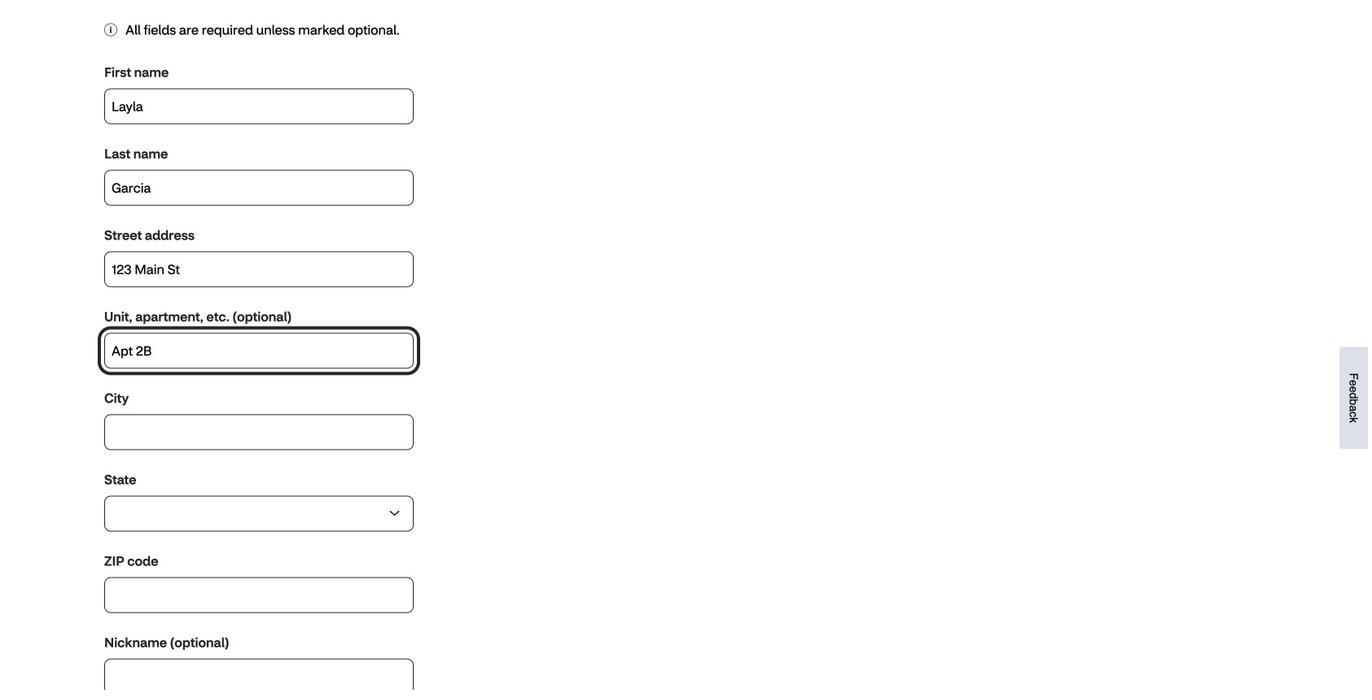 Task type: vqa. For each thing, say whether or not it's contained in the screenshot.
info image
yes



Task type: locate. For each thing, give the bounding box(es) containing it.
info image
[[104, 23, 117, 36]]

None text field
[[104, 333, 414, 369], [104, 577, 414, 613], [104, 333, 414, 369], [104, 577, 414, 613]]

None text field
[[104, 88, 414, 124], [104, 170, 414, 206], [104, 251, 414, 287], [104, 414, 414, 450], [104, 659, 414, 690], [104, 88, 414, 124], [104, 170, 414, 206], [104, 251, 414, 287], [104, 414, 414, 450], [104, 659, 414, 690]]



